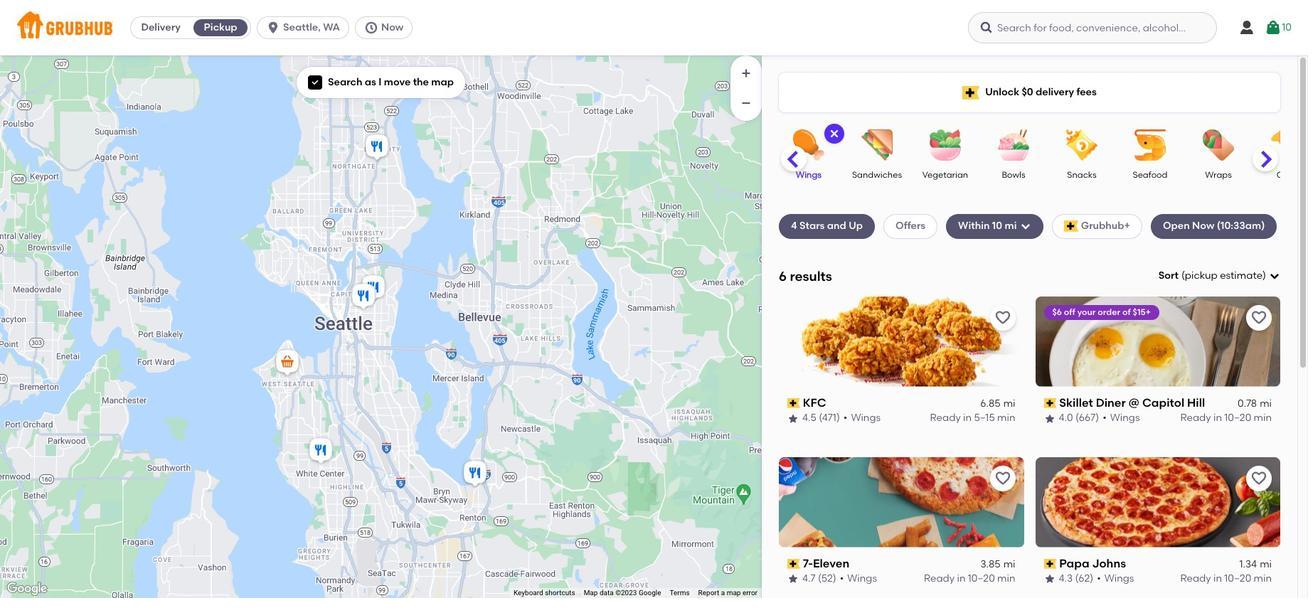 Task type: describe. For each thing, give the bounding box(es) containing it.
results
[[790, 268, 832, 284]]

(10:33am)
[[1217, 220, 1265, 232]]

subscription pass image for 7-eleven
[[787, 559, 800, 569]]

7-
[[803, 557, 813, 570]]

in for papa johns
[[1214, 573, 1222, 585]]

and
[[827, 220, 846, 232]]

(62)
[[1075, 573, 1093, 585]]

report a map error link
[[698, 589, 758, 597]]

1 save this restaurant image from the top
[[1251, 309, 1268, 326]]

3.85 mi
[[981, 558, 1015, 570]]

ready in 10–20 min for papa johns
[[1180, 573, 1272, 585]]

1.34 mi
[[1239, 558, 1272, 570]]

seattle,
[[283, 21, 321, 33]]

10 button
[[1265, 15, 1292, 41]]

keyboard shortcuts button
[[514, 588, 575, 598]]

save this restaurant image for 7-eleven
[[994, 470, 1011, 487]]

proceed to checkout button
[[1094, 540, 1285, 566]]

google
[[639, 589, 661, 597]]

star icon image for papa johns
[[1044, 574, 1055, 585]]

grubhub plus flag logo image for grubhub+
[[1064, 221, 1078, 232]]

seattle, wa button
[[257, 16, 355, 39]]

i
[[379, 76, 382, 88]]

• for kfc
[[844, 412, 847, 424]]

seafood image
[[1125, 129, 1175, 161]]

6.85
[[980, 398, 1001, 410]]

terms
[[670, 589, 690, 597]]

skillet diner @ capitol hill
[[1059, 396, 1205, 410]]

skillet
[[1059, 396, 1093, 410]]

grubhub+
[[1081, 220, 1130, 232]]

map region
[[0, 0, 878, 598]]

ready in 5–15 min
[[930, 412, 1015, 424]]

• wings for kfc
[[844, 412, 881, 424]]

ready for 7-eleven
[[924, 573, 955, 585]]

unlock $0 delivery fees
[[985, 86, 1097, 98]]

cafe
[[1277, 170, 1297, 180]]

wings for skillet
[[1110, 412, 1140, 424]]

save this restaurant image for kfc
[[994, 309, 1011, 326]]

10–20 for skillet diner @ capitol hill
[[1224, 412, 1251, 424]]

subscription pass image
[[787, 398, 800, 408]]

@
[[1129, 396, 1140, 410]]

stars
[[800, 220, 825, 232]]

papa johns
[[1059, 557, 1126, 570]]

capitol
[[1142, 396, 1185, 410]]

• wings for skillet diner @ capitol hill
[[1103, 412, 1140, 424]]

svg image up unlock
[[980, 21, 994, 35]]

none field containing sort
[[1159, 269, 1280, 283]]

10 inside button
[[1282, 21, 1292, 33]]

save this restaurant button for papa johns
[[1246, 466, 1272, 491]]

report
[[698, 589, 719, 597]]

wings right (471)
[[851, 412, 881, 424]]

save this restaurant button for 7-eleven
[[990, 466, 1015, 491]]

proceed to checkout
[[1138, 546, 1241, 558]]

delivery button
[[131, 16, 191, 39]]

$6
[[1052, 307, 1062, 317]]

)
[[1263, 270, 1266, 282]]

map
[[584, 589, 598, 597]]

proceed
[[1138, 546, 1179, 558]]

4.3
[[1059, 573, 1073, 585]]

©2023
[[615, 589, 637, 597]]

ready in 10–20 min for 7-eleven
[[924, 573, 1015, 585]]

order
[[1098, 307, 1120, 317]]

now button
[[355, 16, 418, 39]]

main navigation navigation
[[0, 0, 1308, 55]]

within
[[958, 220, 990, 232]]

4.0
[[1059, 412, 1073, 424]]

keyboard
[[514, 589, 543, 597]]

luciano's pizza & pasta (lake city way ne) image
[[362, 132, 391, 163]]

wraps
[[1205, 170, 1232, 180]]

grubhub plus flag logo image for unlock $0 delivery fees
[[963, 86, 980, 99]]

mi right within
[[1005, 220, 1017, 232]]

svg image right within 10 mi
[[1020, 221, 1031, 232]]

off
[[1064, 307, 1075, 317]]

6.85 mi
[[980, 398, 1015, 410]]

kfc
[[803, 396, 826, 410]]

(52)
[[818, 573, 836, 585]]

star icon image for 7-eleven
[[787, 574, 799, 585]]

to
[[1181, 546, 1191, 558]]

4.7
[[802, 573, 816, 585]]

move
[[384, 76, 411, 88]]

skillet diner @ capitol hill image
[[349, 281, 377, 313]]

keyboard shortcuts
[[514, 589, 575, 597]]

terms link
[[670, 589, 690, 597]]

ready for kfc
[[930, 412, 961, 424]]

delivery
[[141, 21, 181, 33]]

minus icon image
[[739, 96, 753, 110]]

sandwiches
[[852, 170, 902, 180]]

in for 7-eleven
[[957, 573, 966, 585]]

7-eleven
[[803, 557, 850, 570]]

• wings for 7-eleven
[[840, 573, 877, 585]]

pickup button
[[191, 16, 250, 39]]

ready for skillet diner @ capitol hill
[[1180, 412, 1211, 424]]

0.78 mi
[[1238, 398, 1272, 410]]

in for kfc
[[963, 412, 972, 424]]

papa
[[1059, 557, 1090, 570]]

min for kfc
[[997, 412, 1015, 424]]

a
[[721, 589, 725, 597]]

4.0 (667)
[[1059, 412, 1099, 424]]

up
[[849, 220, 863, 232]]

svg image for now
[[364, 21, 378, 35]]

checkout
[[1194, 546, 1241, 558]]

save this restaurant image inside button
[[1251, 470, 1268, 487]]

google image
[[4, 580, 51, 598]]

wraps image
[[1194, 129, 1243, 161]]

delivery
[[1036, 86, 1074, 98]]

4.7 (52)
[[802, 573, 836, 585]]

sandwiches image
[[852, 129, 902, 161]]

johns
[[1092, 557, 1126, 570]]

data
[[600, 589, 614, 597]]

• wings for papa johns
[[1097, 573, 1134, 585]]



Task type: vqa. For each thing, say whether or not it's contained in the screenshot.
The 10–20 corresponding to SUBWAY®
no



Task type: locate. For each thing, give the bounding box(es) containing it.
seattle, wa
[[283, 21, 340, 33]]

1 vertical spatial save this restaurant image
[[994, 470, 1011, 487]]

subscription pass image left skillet
[[1044, 398, 1056, 408]]

1 save this restaurant image from the top
[[994, 309, 1011, 326]]

svg image inside seattle, wa button
[[266, 21, 280, 35]]

within 10 mi
[[958, 220, 1017, 232]]

6
[[779, 268, 787, 284]]

10–20 down 3.85
[[968, 573, 995, 585]]

mi for eleven
[[1003, 558, 1015, 570]]

1 vertical spatial grubhub plus flag logo image
[[1064, 221, 1078, 232]]

ready in 10–20 min for skillet diner @ capitol hill
[[1180, 412, 1272, 424]]

svg image inside now button
[[364, 21, 378, 35]]

svg image left seattle,
[[266, 21, 280, 35]]

svg image right )
[[1269, 270, 1280, 282]]

6 results
[[779, 268, 832, 284]]

• for skillet diner @ capitol hill
[[1103, 412, 1107, 424]]

mi right 1.34
[[1260, 558, 1272, 570]]

$6 off your order of $15+
[[1052, 307, 1151, 317]]

kfc logo image
[[779, 296, 1024, 387]]

vegetarian
[[923, 170, 968, 180]]

save this restaurant image
[[994, 309, 1011, 326], [994, 470, 1011, 487]]

1 horizontal spatial now
[[1192, 220, 1215, 232]]

unlock
[[985, 86, 1019, 98]]

$15+
[[1133, 307, 1151, 317]]

map right the the
[[431, 76, 454, 88]]

1.34
[[1239, 558, 1257, 570]]

wings
[[796, 170, 822, 180], [851, 412, 881, 424], [1110, 412, 1140, 424], [847, 573, 877, 585], [1105, 573, 1134, 585]]

4.3 (62)
[[1059, 573, 1093, 585]]

ready in 10–20 min down 1.34
[[1180, 573, 1272, 585]]

subscription pass image left 7-
[[787, 559, 800, 569]]

(471)
[[819, 412, 840, 424]]

svg image left 10 button
[[1238, 19, 1256, 36]]

star icon image
[[787, 413, 799, 424], [1044, 413, 1055, 424], [787, 574, 799, 585], [1044, 574, 1055, 585]]

min down 1.34 mi
[[1254, 573, 1272, 585]]

estimate
[[1220, 270, 1263, 282]]

subscription pass image for papa johns
[[1044, 559, 1056, 569]]

report a map error
[[698, 589, 758, 597]]

1 horizontal spatial map
[[727, 589, 741, 597]]

10–20 for papa johns
[[1224, 573, 1251, 585]]

wings down the skillet diner @ capitol hill
[[1110, 412, 1140, 424]]

mi
[[1005, 220, 1017, 232], [1003, 398, 1015, 410], [1260, 398, 1272, 410], [1003, 558, 1015, 570], [1260, 558, 1272, 570]]

0 vertical spatial now
[[381, 21, 404, 33]]

snacks
[[1067, 170, 1097, 180]]

min for skillet diner @ capitol hill
[[1254, 412, 1272, 424]]

bowls image
[[989, 129, 1039, 161]]

map right 'a'
[[727, 589, 741, 597]]

•
[[844, 412, 847, 424], [1103, 412, 1107, 424], [840, 573, 844, 585], [1097, 573, 1101, 585]]

now inside button
[[381, 21, 404, 33]]

2 save this restaurant image from the top
[[994, 470, 1011, 487]]

papa johns image
[[359, 273, 387, 304]]

7-eleven logo image
[[779, 457, 1024, 548]]

ready in 10–20 min down 0.78
[[1180, 412, 1272, 424]]

mi for diner
[[1260, 398, 1272, 410]]

now right open
[[1192, 220, 1215, 232]]

bowls
[[1002, 170, 1025, 180]]

hill
[[1187, 396, 1205, 410]]

0 vertical spatial save this restaurant image
[[994, 309, 1011, 326]]

save this restaurant image left $6
[[994, 309, 1011, 326]]

4 stars and up
[[791, 220, 863, 232]]

offers
[[896, 220, 926, 232]]

10
[[1282, 21, 1292, 33], [992, 220, 1002, 232]]

save this restaurant button
[[990, 305, 1015, 331], [1246, 305, 1272, 331], [990, 466, 1015, 491], [1246, 466, 1272, 491]]

0 vertical spatial save this restaurant image
[[1251, 309, 1268, 326]]

now
[[381, 21, 404, 33], [1192, 220, 1215, 232]]

save this restaurant image down 5–15
[[994, 470, 1011, 487]]

min for papa johns
[[1254, 573, 1272, 585]]

svg image for 10
[[1265, 19, 1282, 36]]

pickup
[[204, 21, 237, 33]]

mi for johns
[[1260, 558, 1272, 570]]

save this restaurant button for kfc
[[990, 305, 1015, 331]]

cafe image
[[1262, 129, 1308, 161]]

wings down "johns" on the right of page
[[1105, 573, 1134, 585]]

• wings down "johns" on the right of page
[[1097, 573, 1134, 585]]

• for 7-eleven
[[840, 573, 844, 585]]

1 vertical spatial 10
[[992, 220, 1002, 232]]

0 vertical spatial map
[[431, 76, 454, 88]]

svg image inside 10 button
[[1265, 19, 1282, 36]]

10–20 for 7-eleven
[[968, 573, 995, 585]]

0 horizontal spatial 10
[[992, 220, 1002, 232]]

subscription pass image for skillet diner @ capitol hill
[[1044, 398, 1056, 408]]

eleven
[[813, 557, 850, 570]]

grubhub plus flag logo image left unlock
[[963, 86, 980, 99]]

• wings down diner
[[1103, 412, 1140, 424]]

plus icon image
[[739, 66, 753, 80]]

grubhub plus flag logo image left the grubhub+
[[1064, 221, 1078, 232]]

sort ( pickup estimate )
[[1159, 270, 1266, 282]]

min for 7-eleven
[[997, 573, 1015, 585]]

7 eleven image
[[273, 347, 301, 379]]

svg image inside field
[[1269, 270, 1280, 282]]

10–20 down 0.78
[[1224, 412, 1251, 424]]

subscription pass image
[[1044, 398, 1056, 408], [787, 559, 800, 569], [1044, 559, 1056, 569]]

(
[[1181, 270, 1185, 282]]

fees
[[1077, 86, 1097, 98]]

subscription pass image left "papa"
[[1044, 559, 1056, 569]]

min down the 0.78 mi
[[1254, 412, 1272, 424]]

0 vertical spatial 10
[[1282, 21, 1292, 33]]

ready in 10–20 min
[[1180, 412, 1272, 424], [924, 573, 1015, 585], [1180, 573, 1272, 585]]

0 horizontal spatial map
[[431, 76, 454, 88]]

seafood
[[1133, 170, 1168, 180]]

wa
[[323, 21, 340, 33]]

• down diner
[[1103, 412, 1107, 424]]

• right (52)
[[840, 573, 844, 585]]

papa johns logo image
[[1035, 457, 1280, 548]]

mi right "6.85"
[[1003, 398, 1015, 410]]

pickup
[[1185, 270, 1218, 282]]

search
[[328, 76, 362, 88]]

svg image
[[1238, 19, 1256, 36], [266, 21, 280, 35], [980, 21, 994, 35], [1020, 221, 1031, 232], [1269, 270, 1280, 282]]

3.85
[[981, 558, 1001, 570]]

error
[[743, 589, 758, 597]]

shortcuts
[[545, 589, 575, 597]]

• wings down eleven
[[840, 573, 877, 585]]

in for skillet diner @ capitol hill
[[1214, 412, 1222, 424]]

mi right 0.78
[[1260, 398, 1272, 410]]

Search for food, convenience, alcohol... search field
[[968, 12, 1217, 43]]

open now (10:33am)
[[1163, 220, 1265, 232]]

kfc image
[[306, 436, 335, 467]]

(667)
[[1076, 412, 1099, 424]]

star icon image down subscription pass image
[[787, 413, 799, 424]]

star icon image for skillet diner @ capitol hill
[[1044, 413, 1055, 424]]

1 horizontal spatial 10
[[1282, 21, 1292, 33]]

the
[[413, 76, 429, 88]]

• wings
[[844, 412, 881, 424], [1103, 412, 1140, 424], [840, 573, 877, 585], [1097, 573, 1134, 585]]

min
[[997, 412, 1015, 424], [1254, 412, 1272, 424], [997, 573, 1015, 585], [1254, 573, 1272, 585]]

wings down wings image on the right top
[[796, 170, 822, 180]]

• for papa johns
[[1097, 573, 1101, 585]]

0 horizontal spatial now
[[381, 21, 404, 33]]

4
[[791, 220, 797, 232]]

in
[[963, 412, 972, 424], [1214, 412, 1222, 424], [957, 573, 966, 585], [1214, 573, 1222, 585]]

0.78
[[1238, 398, 1257, 410]]

mi right 3.85
[[1003, 558, 1015, 570]]

• right (471)
[[844, 412, 847, 424]]

skillet diner @ capitol hill logo image
[[1035, 296, 1280, 387]]

wings down eleven
[[847, 573, 877, 585]]

vegetarian image
[[920, 129, 970, 161]]

map data ©2023 google
[[584, 589, 661, 597]]

2 save this restaurant image from the top
[[1251, 470, 1268, 487]]

star icon image left 4.3
[[1044, 574, 1055, 585]]

star icon image for kfc
[[787, 413, 799, 424]]

ready
[[930, 412, 961, 424], [1180, 412, 1211, 424], [924, 573, 955, 585], [1180, 573, 1211, 585]]

wings for 7-
[[847, 573, 877, 585]]

1 horizontal spatial grubhub plus flag logo image
[[1064, 221, 1078, 232]]

0 vertical spatial grubhub plus flag logo image
[[963, 86, 980, 99]]

0 horizontal spatial grubhub plus flag logo image
[[963, 86, 980, 99]]

open
[[1163, 220, 1190, 232]]

1 vertical spatial save this restaurant image
[[1251, 470, 1268, 487]]

10–20
[[1224, 412, 1251, 424], [968, 573, 995, 585], [1224, 573, 1251, 585]]

of
[[1122, 307, 1131, 317]]

sort
[[1159, 270, 1179, 282]]

save this restaurant image
[[1251, 309, 1268, 326], [1251, 470, 1268, 487]]

grubhub plus flag logo image
[[963, 86, 980, 99], [1064, 221, 1078, 232]]

search as i move the map
[[328, 76, 454, 88]]

1 vertical spatial map
[[727, 589, 741, 597]]

$0
[[1022, 86, 1033, 98]]

1 vertical spatial now
[[1192, 220, 1215, 232]]

diner
[[1096, 396, 1126, 410]]

wings for papa
[[1105, 573, 1134, 585]]

10–20 down 1.34
[[1224, 573, 1251, 585]]

ready for papa johns
[[1180, 573, 1211, 585]]

svg image
[[1265, 19, 1282, 36], [364, 21, 378, 35], [311, 78, 319, 87], [829, 128, 840, 139]]

4.5
[[802, 412, 817, 424]]

• wings right (471)
[[844, 412, 881, 424]]

min down 6.85 mi
[[997, 412, 1015, 424]]

snacks image
[[1057, 129, 1107, 161]]

ready in 10–20 min down 3.85
[[924, 573, 1015, 585]]

as
[[365, 76, 376, 88]]

star icon image left 4.7
[[787, 574, 799, 585]]

now up search as i move the map
[[381, 21, 404, 33]]

star icon image left 4.0
[[1044, 413, 1055, 424]]

min down 3.85 mi
[[997, 573, 1015, 585]]

your
[[1077, 307, 1096, 317]]

wings image
[[784, 129, 834, 161]]

svg image for search as i move the map
[[311, 78, 319, 87]]

• right (62)
[[1097, 573, 1101, 585]]

5–15
[[974, 412, 995, 424]]

red robin image
[[461, 458, 489, 490]]

4.5 (471)
[[802, 412, 840, 424]]

None field
[[1159, 269, 1280, 283]]



